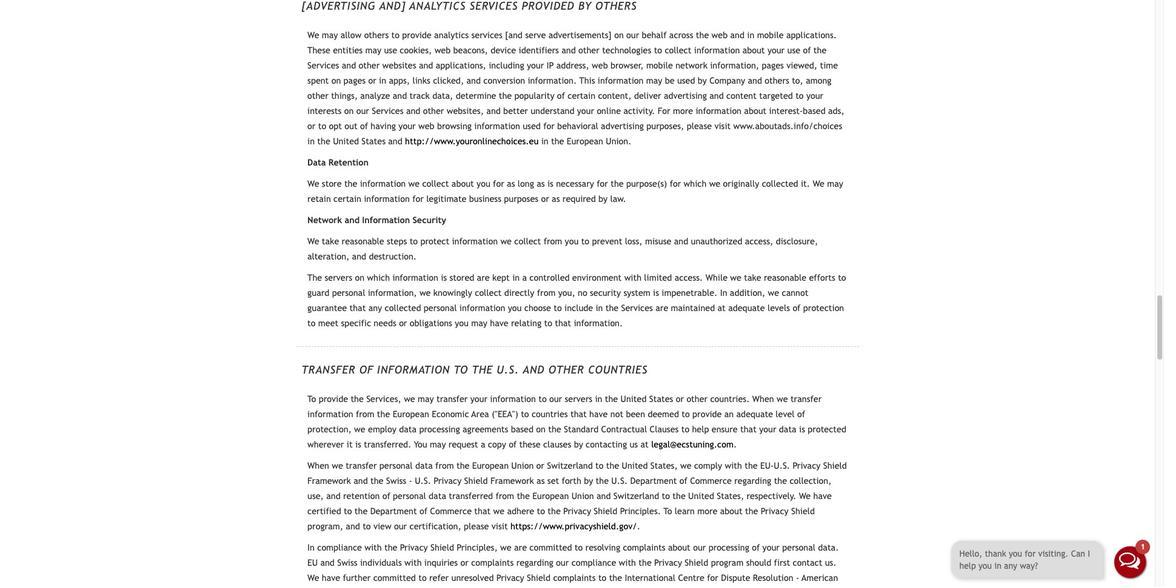 Task type: describe. For each thing, give the bounding box(es) containing it.
company
[[710, 75, 746, 86]]

we inside in compliance with the privacy shield principles, we are committed to resolving complaints about our processing of your personal data. eu and swiss individuals with inquiries or complaints regarding our compliance with the privacy shield program should first contact us. we have further committed to refer unresolved privacy shield complaints to the international centre for dispute resolution - americ
[[501, 542, 512, 553]]

ads,
[[829, 106, 845, 116]]

including
[[489, 60, 525, 70]]

clauses
[[650, 424, 679, 434]]

for up "security"
[[413, 194, 424, 204]]

reasonable inside we take reasonable steps to protect information we collect from you to prevent loss, misuse and unauthorized access, disclosure, alteration, and destruction.
[[342, 236, 384, 246]]

by inside we may allow others to provide analytics services [and serve advertisements] on our behalf across the web and in mobile applications. these entities may use cookies, web beacons, device identifiers and other technologies to collect information about your use of the services and other websites and applications, including your ip address, web browser, mobile network information, pages viewed, time spent on pages or in apps, links clicked, and conversion information.  this information may be used by company and others to, among other things, analyze and track data, determine the popularity of certain content, deliver advertising and content targeted to your interests on our services and other websites, and better understand your online activity.  for more information about interest-based ads, or to opt out of having your web browsing information used for behavioral advertising purposes, please visit www.aboutads.info/choices in the united states and
[[698, 75, 707, 86]]

countries
[[588, 364, 648, 376]]

information. inside the servers on which information is stored are kept in a controlled environment with limited access. while we take reasonable efforts to guard personal information, we knowingly collect directly from you, no security system is impenetrable. in addition, we cannot guarantee that any collected personal information you choose to include in the services are maintained at adequate levels of protection to meet specific needs or obligations you may have relating to that information.
[[574, 318, 623, 328]]

you
[[414, 439, 427, 450]]

among
[[806, 75, 832, 86]]

privacy up transferred
[[434, 476, 462, 486]]

1 vertical spatial committed
[[374, 573, 416, 583]]

information, inside the servers on which information is stored are kept in a controlled environment with limited access. while we take reasonable efforts to guard personal information, we knowingly collect directly from you, no security system is impenetrable. in addition, we cannot guarantee that any collected personal information you choose to include in the services are maintained at adequate levels of protection to meet specific needs or obligations you may have relating to that information.
[[368, 288, 417, 298]]

device
[[491, 45, 516, 55]]

adequate inside the servers on which information is stored are kept in a controlled environment with limited access. while we take reasonable efforts to guard personal information, we knowingly collect directly from you, no security system is impenetrable. in addition, we cannot guarantee that any collected personal information you choose to include in the services are maintained at adequate levels of protection to meet specific needs or obligations you may have relating to that information.
[[729, 303, 765, 313]]

our up technologies
[[627, 30, 640, 40]]

program
[[711, 558, 744, 568]]

have inside when we transfer personal data from the european union or switzerland to the united states, we comply with the eu-u.s. privacy shield framework and the swiss - u.s. privacy shield framework as set forth by the u.s. department of commerce regarding the collection, use, and retention of personal data transferred from the european union and switzerland to the united states, respectively. we have certified to the department of commerce that we adhere to the privacy shield principles. to learn more about the privacy shield program, and to view our certification, please visit
[[814, 491, 832, 501]]

personal up guarantee
[[332, 288, 365, 298]]

to left meet
[[308, 318, 316, 328]]

we left knowingly
[[420, 288, 431, 298]]

may up economic
[[418, 394, 434, 404]]

transfer
[[302, 364, 356, 376]]

1 vertical spatial mobile
[[647, 60, 673, 70]]

may up these
[[322, 30, 338, 40]]

1 horizontal spatial pages
[[762, 60, 784, 70]]

and up company
[[731, 30, 745, 40]]

1 vertical spatial services
[[372, 106, 404, 116]]

1 vertical spatial provide
[[319, 394, 348, 404]]

we up levels
[[768, 288, 780, 298]]

0 vertical spatial union
[[512, 461, 534, 471]]

security
[[590, 288, 621, 298]]

any
[[369, 303, 382, 313]]

these
[[520, 439, 541, 450]]

the up not
[[605, 394, 618, 404]]

0 vertical spatial advertising
[[664, 90, 707, 101]]

meet
[[318, 318, 339, 328]]

popularity
[[515, 90, 555, 101]]

1 horizontal spatial complaints
[[554, 573, 596, 583]]

it.
[[801, 178, 811, 189]]

other down data,
[[423, 106, 444, 116]]

adequate inside to provide the services, we may transfer your information to our servers in the united states or other countries.  when we transfer information from the european economic area ("eea") to countries that have not been deemed to provide an adequate level of protection, we employ data processing agreements based on the standard contractual clauses to help ensure that your data is protected wherever it is transferred. you may request a copy of these clauses by contacting us at
[[737, 409, 774, 419]]

certified
[[308, 506, 341, 516]]

the down resolving at bottom
[[610, 573, 623, 583]]

1 horizontal spatial transfer
[[437, 394, 468, 404]]

behavioral
[[558, 121, 599, 131]]

the down the retention
[[355, 506, 368, 516]]

2 horizontal spatial are
[[656, 303, 669, 313]]

other down entities
[[359, 60, 380, 70]]

having
[[371, 121, 396, 131]]

1 framework from the left
[[308, 476, 351, 486]]

0 horizontal spatial switzerland
[[547, 461, 593, 471]]

the down request
[[457, 461, 470, 471]]

web left the 'browsing'
[[419, 121, 435, 131]]

employ
[[368, 424, 397, 434]]

have inside in compliance with the privacy shield principles, we are committed to resolving complaints about our processing of your personal data. eu and swiss individuals with inquiries or complaints regarding our compliance with the privacy shield program should first contact us. we have further committed to refer unresolved privacy shield complaints to the international centre for dispute resolution - americ
[[322, 573, 340, 583]]

regarding inside when we transfer personal data from the european union or switzerland to the united states, we comply with the eu-u.s. privacy shield framework and the swiss - u.s. privacy shield framework as set forth by the u.s. department of commerce regarding the collection, use, and retention of personal data transferred from the european union and switzerland to the united states, respectively. we have certified to the department of commerce that we adhere to the privacy shield principles. to learn more about the privacy shield program, and to view our certification, please visit
[[735, 476, 772, 486]]

0 vertical spatial department
[[631, 476, 677, 486]]

your right the having
[[399, 121, 416, 131]]

and right network
[[345, 215, 360, 225]]

to right steps
[[410, 236, 418, 246]]

deliver
[[635, 90, 662, 101]]

1 horizontal spatial union
[[572, 491, 594, 501]]

and left better
[[487, 106, 501, 116]]

0 horizontal spatial pages
[[344, 75, 366, 86]]

0 horizontal spatial commerce
[[430, 506, 472, 516]]

the up https://www.privacyshield.gov/ link
[[548, 506, 561, 516]]

please inside we may allow others to provide analytics services [and serve advertisements] on our behalf across the web and in mobile applications. these entities may use cookies, web beacons, device identifiers and other technologies to collect information about your use of the services and other websites and applications, including your ip address, web browser, mobile network information, pages viewed, time spent on pages or in apps, links clicked, and conversion information.  this information may be used by company and others to, among other things, analyze and track data, determine the popularity of certain content, deliver advertising and content targeted to your interests on our services and other websites, and better understand your online activity.  for more information about interest-based ads, or to opt out of having your web browsing information used for behavioral advertising purposes, please visit www.aboutads.info/choices in the united states and
[[687, 121, 712, 131]]

to up websites
[[392, 30, 400, 40]]

collect inside the servers on which information is stored are kept in a controlled environment with limited access. while we take reasonable efforts to guard personal information, we knowingly collect directly from you, no security system is impenetrable. in addition, we cannot guarantee that any collected personal information you choose to include in the services are maintained at adequate levels of protection to meet specific needs or obligations you may have relating to that information.
[[475, 288, 502, 298]]

other down the spent
[[308, 90, 329, 101]]

you inside we take reasonable steps to protect information we collect from you to prevent loss, misuse and unauthorized access, disclosure, alteration, and destruction.
[[565, 236, 579, 246]]

to right adhere
[[537, 506, 545, 516]]

is up knowingly
[[441, 272, 447, 283]]

ip
[[547, 60, 554, 70]]

for right purpose(s)
[[670, 178, 681, 189]]

applications.
[[787, 30, 837, 40]]

servers inside the servers on which information is stored are kept in a controlled environment with limited access. while we take reasonable efforts to guard personal information, we knowingly collect directly from you, no security system is impenetrable. in addition, we cannot guarantee that any collected personal information you choose to include in the services are maintained at adequate levels of protection to meet specific needs or obligations you may have relating to that information.
[[325, 272, 353, 283]]

we right it.
[[813, 178, 825, 189]]

the down 'services,'
[[377, 409, 390, 419]]

while
[[706, 272, 728, 283]]

efforts
[[810, 272, 836, 283]]

the right forth
[[596, 476, 609, 486]]

cookies,
[[400, 45, 432, 55]]

is down limited
[[653, 288, 659, 298]]

or down interests
[[308, 121, 316, 131]]

these
[[308, 45, 331, 55]]

maintained
[[671, 303, 715, 313]]

you right "obligations"
[[455, 318, 469, 328]]

and up the retention
[[354, 476, 368, 486]]

of right level
[[798, 409, 806, 419]]

in inside the servers on which information is stored are kept in a controlled environment with limited access. while we take reasonable efforts to guard personal information, we knowingly collect directly from you, no security system is impenetrable. in addition, we cannot guarantee that any collected personal information you choose to include in the services are maintained at adequate levels of protection to meet specific needs or obligations you may have relating to that information.
[[721, 288, 728, 298]]

[and
[[505, 30, 523, 40]]

conversion
[[484, 75, 525, 86]]

may right the you
[[430, 439, 446, 450]]

visit inside when we transfer personal data from the european union or switzerland to the united states, we comply with the eu-u.s. privacy shield framework and the swiss - u.s. privacy shield framework as set forth by the u.s. department of commerce regarding the collection, use, and retention of personal data transferred from the european union and switzerland to the united states, respectively. we have certified to the department of commerce that we adhere to the privacy shield principles. to learn more about the privacy shield program, and to view our certification, please visit
[[492, 521, 508, 531]]

from down request
[[436, 461, 454, 471]]

u.s. right the
[[497, 364, 520, 376]]

which inside the servers on which information is stored are kept in a controlled environment with limited access. while we take reasonable efforts to guard personal information, we knowingly collect directly from you, no security system is impenetrable. in addition, we cannot guarantee that any collected personal information you choose to include in the services are maintained at adequate levels of protection to meet specific needs or obligations you may have relating to that information.
[[367, 272, 390, 283]]

the up respectively.
[[775, 476, 788, 486]]

with up international at the right bottom
[[619, 558, 636, 568]]

store
[[322, 178, 342, 189]]

the servers on which information is stored are kept in a controlled environment with limited access. while we take reasonable efforts to guard personal information, we knowingly collect directly from you, no security system is impenetrable. in addition, we cannot guarantee that any collected personal information you choose to include in the services are maintained at adequate levels of protection to meet specific needs or obligations you may have relating to that information.
[[308, 272, 847, 328]]

it
[[347, 439, 353, 450]]

1 vertical spatial switzerland
[[614, 491, 660, 501]]

have inside the servers on which information is stored are kept in a controlled environment with limited access. while we take reasonable efforts to guard personal information, we knowingly collect directly from you, no security system is impenetrable. in addition, we cannot guarantee that any collected personal information you choose to include in the services are maintained at adequate levels of protection to meet specific needs or obligations you may have relating to that information.
[[490, 318, 509, 328]]

beacons,
[[454, 45, 488, 55]]

we inside when we transfer personal data from the european union or switzerland to the united states, we comply with the eu-u.s. privacy shield framework and the swiss - u.s. privacy shield framework as set forth by the u.s. department of commerce regarding the collection, use, and retention of personal data transferred from the european union and switzerland to the united states, respectively. we have certified to the department of commerce that we adhere to the privacy shield principles. to learn more about the privacy shield program, and to view our certification, please visit
[[799, 491, 811, 501]]

and inside in compliance with the privacy shield principles, we are committed to resolving complaints about our processing of your personal data. eu and swiss individuals with inquiries or complaints regarding our compliance with the privacy shield program should first contact us. we have further committed to refer unresolved privacy shield complaints to the international centre for dispute resolution - americ
[[321, 558, 335, 568]]

with inside when we transfer personal data from the european union or switzerland to the united states, we comply with the eu-u.s. privacy shield framework and the swiss - u.s. privacy shield framework as set forth by the u.s. department of commerce regarding the collection, use, and retention of personal data transferred from the european union and switzerland to the united states, respectively. we have certified to the department of commerce that we adhere to the privacy shield principles. to learn more about the privacy shield program, and to view our certification, please visit
[[725, 461, 743, 471]]

centre
[[679, 573, 705, 583]]

the down conversion
[[499, 90, 512, 101]]

to,
[[792, 75, 804, 86]]

1 vertical spatial others
[[765, 75, 790, 86]]

is inside the we store the information we collect about you for as long as is necessary for the purpose(s) for which we originally collected it.  we may retain certain information for legitimate business purposes or as required by law.
[[548, 178, 554, 189]]

information, inside we may allow others to provide analytics services [and serve advertisements] on our behalf across the web and in mobile applications. these entities may use cookies, web beacons, device identifiers and other technologies to collect information about your use of the services and other websites and applications, including your ip address, web browser, mobile network information, pages viewed, time spent on pages or in apps, links clicked, and conversion information.  this information may be used by company and others to, among other things, analyze and track data, determine the popularity of certain content, deliver advertising and content targeted to your interests on our services and other websites, and better understand your online activity.  for more information about interest-based ads, or to opt out of having your web browsing information used for behavioral advertising purposes, please visit www.aboutads.info/choices in the united states and
[[711, 60, 760, 70]]

privacy down respectively.
[[761, 506, 789, 516]]

network
[[308, 215, 342, 225]]

guarantee
[[308, 303, 347, 313]]

for
[[658, 106, 671, 116]]

the inside the servers on which information is stored are kept in a controlled environment with limited access. while we take reasonable efforts to guard personal information, we knowingly collect directly from you, no security system is impenetrable. in addition, we cannot guarantee that any collected personal information you choose to include in the services are maintained at adequate levels of protection to meet specific needs or obligations you may have relating to that information.
[[606, 303, 619, 313]]

united inside to provide the services, we may transfer your information to our servers in the united states or other countries.  when we transfer information from the european economic area ("eea") to countries that have not been deemed to provide an adequate level of protection, we employ data processing agreements based on the standard contractual clauses to help ensure that your data is protected wherever it is transferred. you may request a copy of these clauses by contacting us at
[[621, 394, 647, 404]]

1 horizontal spatial used
[[678, 75, 696, 86]]

in inside to provide the services, we may transfer your information to our servers in the united states or other countries.  when we transfer information from the european economic area ("eea") to countries that have not been deemed to provide an adequate level of protection, we employ data processing agreements based on the standard contractual clauses to help ensure that your data is protected wherever it is transferred. you may request a copy of these clauses by contacting us at
[[595, 394, 603, 404]]

obligations
[[410, 318, 453, 328]]

from inside we take reasonable steps to protect information we collect from you to prevent loss, misuse and unauthorized access, disclosure, alteration, and destruction.
[[544, 236, 563, 246]]

1 vertical spatial states,
[[717, 491, 745, 501]]

entities
[[333, 45, 363, 55]]

us
[[630, 439, 638, 450]]

of up learn on the right of page
[[680, 476, 688, 486]]

processing inside to provide the services, we may transfer your information to our servers in the united states or other countries.  when we transfer information from the european economic area ("eea") to countries that have not been deemed to provide an adequate level of protection, we employ data processing agreements based on the standard contractual clauses to help ensure that your data is protected wherever it is transferred. you may request a copy of these clauses by contacting us at
[[420, 424, 460, 434]]

learn
[[675, 506, 695, 516]]

european down behavioral
[[567, 136, 604, 146]]

links
[[413, 75, 431, 86]]

been
[[626, 409, 646, 419]]

information
[[377, 364, 450, 376]]

is left protected at the right bottom
[[800, 424, 806, 434]]

european inside to provide the services, we may transfer your information to our servers in the united states or other countries.  when we transfer information from the european economic area ("eea") to countries that have not been deemed to provide an adequate level of protection, we employ data processing agreements based on the standard contractual clauses to help ensure that your data is protected wherever it is transferred. you may request a copy of these clauses by contacting us at
[[393, 409, 429, 419]]

analytics
[[434, 30, 469, 40]]

data
[[308, 157, 326, 167]]

and down company
[[710, 90, 724, 101]]

address,
[[557, 60, 590, 70]]

analyze
[[361, 90, 390, 101]]

purposes,
[[647, 121, 685, 131]]

on inside to provide the services, we may transfer your information to our servers in the united states or other countries.  when we transfer information from the european economic area ("eea") to countries that have not been deemed to provide an adequate level of protection, we employ data processing agreements based on the standard contractual clauses to help ensure that your data is protected wherever it is transferred. you may request a copy of these clauses by contacting us at
[[536, 424, 546, 434]]

the down opt
[[318, 136, 331, 146]]

online
[[597, 106, 621, 116]]

our inside when we transfer personal data from the european union or switzerland to the united states, we comply with the eu-u.s. privacy shield framework and the swiss - u.s. privacy shield framework as set forth by the u.s. department of commerce regarding the collection, use, and retention of personal data transferred from the european union and switzerland to the united states, respectively. we have certified to the department of commerce that we adhere to the privacy shield principles. to learn more about the privacy shield program, and to view our certification, please visit
[[394, 521, 407, 531]]

to down https://www.privacyshield.gov/ .
[[575, 542, 583, 553]]

resolving
[[586, 542, 621, 553]]

about inside the we store the information we collect about you for as long as is necessary for the purpose(s) for which we originally collected it.  we may retain certain information for legitimate business purposes or as required by law.
[[452, 178, 474, 189]]

1 vertical spatial used
[[523, 121, 541, 131]]

technologies
[[603, 45, 652, 55]]

2 framework from the left
[[491, 476, 534, 486]]

or inside the servers on which information is stored are kept in a controlled environment with limited access. while we take reasonable efforts to guard personal information, we knowingly collect directly from you, no security system is impenetrable. in addition, we cannot guarantee that any collected personal information you choose to include in the services are maintained at adequate levels of protection to meet specific needs or obligations you may have relating to that information.
[[399, 318, 407, 328]]

area
[[472, 409, 489, 419]]

a inside to provide the services, we may transfer your information to our servers in the united states or other countries.  when we transfer information from the european economic area ("eea") to countries that have not been deemed to provide an adequate level of protection, we employ data processing agreements based on the standard contractual clauses to help ensure that your data is protected wherever it is transferred. you may request a copy of these clauses by contacting us at
[[481, 439, 486, 450]]

personal up certification,
[[393, 491, 426, 501]]

we up "security"
[[409, 178, 420, 189]]

our up out
[[357, 106, 369, 116]]

time
[[821, 60, 839, 70]]

about inside when we transfer personal data from the european union or switzerland to the united states, we comply with the eu-u.s. privacy shield framework and the swiss - u.s. privacy shield framework as set forth by the u.s. department of commerce regarding the collection, use, and retention of personal data transferred from the european union and switzerland to the united states, respectively. we have certified to the department of commerce that we adhere to the privacy shield principles. to learn more about the privacy shield program, and to view our certification, please visit
[[721, 506, 743, 516]]

limited
[[645, 272, 672, 283]]

personal up "obligations"
[[424, 303, 457, 313]]

you inside the we store the information we collect about you for as long as is necessary for the purpose(s) for which we originally collected it.  we may retain certain information for legitimate business purposes or as required by law.
[[477, 178, 491, 189]]

0 horizontal spatial compliance
[[317, 542, 362, 553]]

services inside the servers on which information is stored are kept in a controlled environment with limited access. while we take reasonable efforts to guard personal information, we knowingly collect directly from you, no security system is impenetrable. in addition, we cannot guarantee that any collected personal information you choose to include in the services are maintained at adequate levels of protection to meet specific needs or obligations you may have relating to that information.
[[622, 303, 653, 313]]

u.s. up respectively.
[[774, 461, 791, 471]]

may inside the we store the information we collect about you for as long as is necessary for the purpose(s) for which we originally collected it.  we may retain certain information for legitimate business purposes or as required by law.
[[828, 178, 844, 189]]

with inside the servers on which information is stored are kept in a controlled environment with limited access. while we take reasonable efforts to guard personal information, we knowingly collect directly from you, no security system is impenetrable. in addition, we cannot guarantee that any collected personal information you choose to include in the services are maintained at adequate levels of protection to meet specific needs or obligations you may have relating to that information.
[[625, 272, 642, 283]]

track
[[410, 90, 430, 101]]

you,
[[559, 288, 576, 298]]

privacy up https://www.privacyshield.gov/ .
[[564, 506, 592, 516]]

that up specific
[[350, 303, 366, 313]]

the right store
[[345, 178, 358, 189]]

1 vertical spatial complaints
[[472, 558, 514, 568]]

personal down transferred.
[[380, 461, 413, 471]]

legitimate
[[427, 194, 467, 204]]

as inside when we transfer personal data from the european union or switzerland to the united states, we comply with the eu-u.s. privacy shield framework and the swiss - u.s. privacy shield framework as set forth by the u.s. department of commerce regarding the collection, use, and retention of personal data transferred from the european union and switzerland to the united states, respectively. we have certified to the department of commerce that we adhere to the privacy shield principles. to learn more about the privacy shield program, and to view our certification, please visit
[[537, 476, 545, 486]]

as left the "required"
[[552, 194, 560, 204]]

behalf
[[642, 30, 667, 40]]

and right alteration, at top
[[352, 251, 366, 261]]

to left help
[[682, 424, 690, 434]]

about up company
[[743, 45, 765, 55]]

and up determine
[[467, 75, 481, 86]]

0 vertical spatial services
[[308, 60, 339, 70]]

interest-
[[770, 106, 803, 116]]

0 horizontal spatial are
[[477, 272, 490, 283]]

and down the having
[[388, 136, 403, 146]]

we may allow others to provide analytics services [and serve advertisements] on our behalf across the web and in mobile applications. these entities may use cookies, web beacons, device identifiers and other technologies to collect information about your use of the services and other websites and applications, including your ip address, web browser, mobile network information, pages viewed, time spent on pages or in apps, links clicked, and conversion information.  this information may be used by company and others to, among other things, analyze and track data, determine the popularity of certain content, deliver advertising and content targeted to your interests on our services and other websites, and better understand your online activity.  for more information about interest-based ads, or to opt out of having your web browsing information used for behavioral advertising purposes, please visit www.aboutads.info/choices in the united states and
[[308, 30, 845, 146]]

or up analyze
[[369, 75, 377, 86]]

or inside to provide the services, we may transfer your information to our servers in the united states or other countries.  when we transfer information from the european economic area ("eea") to countries that have not been deemed to provide an adequate level of protection, we employ data processing agreements based on the standard contractual clauses to help ensure that your data is protected wherever it is transferred. you may request a copy of these clauses by contacting us at
[[676, 394, 684, 404]]

we left originally
[[710, 178, 721, 189]]

services
[[472, 30, 503, 40]]

advertisements]
[[549, 30, 612, 40]]

content,
[[598, 90, 632, 101]]

or inside in compliance with the privacy shield principles, we are committed to resolving complaints about our processing of your personal data. eu and swiss individuals with inquiries or complaints regarding our compliance with the privacy shield program should first contact us. we have further committed to refer unresolved privacy shield complaints to the international centre for dispute resolution - americ
[[461, 558, 469, 568]]

individuals
[[360, 558, 402, 568]]

clicked,
[[433, 75, 464, 86]]

other
[[549, 364, 585, 376]]

help
[[693, 424, 710, 434]]

web right across
[[712, 30, 728, 40]]

certain inside we may allow others to provide analytics services [and serve advertisements] on our behalf across the web and in mobile applications. these entities may use cookies, web beacons, device identifiers and other technologies to collect information about your use of the services and other websites and applications, including your ip address, web browser, mobile network information, pages viewed, time spent on pages or in apps, links clicked, and conversion information.  this information may be used by company and others to, among other things, analyze and track data, determine the popularity of certain content, deliver advertising and content targeted to your interests on our services and other websites, and better understand your online activity.  for more information about interest-based ads, or to opt out of having your web browsing information used for behavioral advertising purposes, please visit www.aboutads.info/choices in the united states and
[[568, 90, 596, 101]]

and right program, at left
[[346, 521, 360, 531]]

to right deemed on the right of page
[[682, 409, 690, 419]]

websites
[[383, 60, 417, 70]]

an
[[725, 409, 734, 419]]

data up the you
[[399, 424, 417, 434]]

our down https://www.privacyshield.gov/ link
[[556, 558, 569, 568]]

allow
[[341, 30, 362, 40]]

to inside to provide the services, we may transfer your information to our servers in the united states or other countries.  when we transfer information from the european economic area ("eea") to countries that have not been deemed to provide an adequate level of protection, we employ data processing agreements based on the standard contractual clauses to help ensure that your data is protected wherever it is transferred. you may request a copy of these clauses by contacting us at
[[308, 394, 316, 404]]

the up the law.
[[611, 178, 624, 189]]

a inside the servers on which information is stored are kept in a controlled environment with limited access. while we take reasonable efforts to guard personal information, we knowingly collect directly from you, no security system is impenetrable. in addition, we cannot guarantee that any collected personal information you choose to include in the services are maintained at adequate levels of protection to meet specific needs or obligations you may have relating to that information.
[[523, 272, 527, 283]]

data retention
[[308, 157, 369, 167]]

by inside when we transfer personal data from the european union or switzerland to the united states, we comply with the eu-u.s. privacy shield framework and the swiss - u.s. privacy shield framework as set forth by the u.s. department of commerce regarding the collection, use, and retention of personal data transferred from the european union and switzerland to the united states, respectively. we have certified to the department of commerce that we adhere to the privacy shield principles. to learn more about the privacy shield program, and to view our certification, please visit
[[584, 476, 594, 486]]

- inside in compliance with the privacy shield principles, we are committed to resolving complaints about our processing of your personal data. eu and swiss individuals with inquiries or complaints regarding our compliance with the privacy shield program should first contact us. we have further committed to refer unresolved privacy shield complaints to the international centre for dispute resolution - americ
[[797, 573, 800, 583]]

your down among
[[807, 90, 824, 101]]

0 horizontal spatial advertising
[[601, 121, 644, 131]]

we down wherever
[[332, 461, 343, 471]]

servers inside to provide the services, we may transfer your information to our servers in the united states or other countries.  when we transfer information from the european economic area ("eea") to countries that have not been deemed to provide an adequate level of protection, we employ data processing agreements based on the standard contractual clauses to help ensure that your data is protected wherever it is transferred. you may request a copy of these clauses by contacting us at
[[565, 394, 593, 404]]

are inside in compliance with the privacy shield principles, we are committed to resolving complaints about our processing of your personal data. eu and swiss individuals with inquiries or complaints regarding our compliance with the privacy shield program should first contact us. we have further committed to refer unresolved privacy shield complaints to the international centre for dispute resolution - americ
[[514, 542, 527, 553]]

provide inside we may allow others to provide analytics services [and serve advertisements] on our behalf across the web and in mobile applications. these entities may use cookies, web beacons, device identifiers and other technologies to collect information about your use of the services and other websites and applications, including your ip address, web browser, mobile network information, pages viewed, time spent on pages or in apps, links clicked, and conversion information.  this information may be used by company and others to, among other things, analyze and track data, determine the popularity of certain content, deliver advertising and content targeted to your interests on our services and other websites, and better understand your online activity.  for more information about interest-based ads, or to opt out of having your web browsing information used for behavioral advertising purposes, please visit www.aboutads.info/choices in the united states and
[[402, 30, 432, 40]]

1 vertical spatial department
[[370, 506, 417, 516]]

swiss inside when we transfer personal data from the european union or switzerland to the united states, we comply with the eu-u.s. privacy shield framework and the swiss - u.s. privacy shield framework as set forth by the u.s. department of commerce regarding the collection, use, and retention of personal data transferred from the european union and switzerland to the united states, respectively. we have certified to the department of commerce that we adhere to the privacy shield principles. to learn more about the privacy shield program, and to view our certification, please visit
[[386, 476, 407, 486]]

to down choose
[[544, 318, 553, 328]]

to down contacting
[[596, 461, 604, 471]]

based inside to provide the services, we may transfer your information to our servers in the united states or other countries.  when we transfer information from the european economic area ("eea") to countries that have not been deemed to provide an adequate level of protection, we employ data processing agreements based on the standard contractual clauses to help ensure that your data is protected wherever it is transferred. you may request a copy of these clauses by contacting us at
[[511, 424, 534, 434]]

we inside we may allow others to provide analytics services [and serve advertisements] on our behalf across the web and in mobile applications. these entities may use cookies, web beacons, device identifiers and other technologies to collect information about your use of the services and other websites and applications, including your ip address, web browser, mobile network information, pages viewed, time spent on pages or in apps, links clicked, and conversion information.  this information may be used by company and others to, among other things, analyze and track data, determine the popularity of certain content, deliver advertising and content targeted to your interests on our services and other websites, and better understand your online activity.  for more information about interest-based ads, or to opt out of having your web browsing information used for behavioral advertising purposes, please visit www.aboutads.info/choices in the united states and
[[308, 30, 319, 40]]

https://www.privacyshield.gov/ link
[[511, 521, 637, 531]]

we up retain
[[308, 178, 319, 189]]

to
[[454, 364, 468, 376]]

. for legal@ecstuning.com
[[734, 439, 737, 450]]

- inside when we transfer personal data from the european union or switzerland to the united states, we comply with the eu-u.s. privacy shield framework and the swiss - u.s. privacy shield framework as set forth by the u.s. department of commerce regarding the collection, use, and retention of personal data transferred from the european union and switzerland to the united states, respectively. we have certified to the department of commerce that we adhere to the privacy shield principles. to learn more about the privacy shield program, and to view our certification, please visit
[[409, 476, 412, 486]]

other inside to provide the services, we may transfer your information to our servers in the united states or other countries.  when we transfer information from the european economic area ("eea") to countries that have not been deemed to provide an adequate level of protection, we employ data processing agreements based on the standard contractual clauses to help ensure that your data is protected wherever it is transferred. you may request a copy of these clauses by contacting us at
[[687, 394, 708, 404]]

to left opt
[[318, 121, 326, 131]]

to down the you,
[[554, 303, 562, 313]]

impenetrable.
[[662, 288, 718, 298]]

access.
[[675, 272, 703, 283]]

further
[[343, 573, 371, 583]]

your left ip on the left top of the page
[[527, 60, 544, 70]]

destruction.
[[369, 251, 417, 261]]

states inside we may allow others to provide analytics services [and serve advertisements] on our behalf across the web and in mobile applications. these entities may use cookies, web beacons, device identifiers and other technologies to collect information about your use of the services and other websites and applications, including your ip address, web browser, mobile network information, pages viewed, time spent on pages or in apps, links clicked, and conversion information.  this information may be used by company and others to, among other things, analyze and track data, determine the popularity of certain content, deliver advertising and content targeted to your interests on our services and other websites, and better understand your online activity.  for more information about interest-based ads, or to opt out of having your web browsing information used for behavioral advertising purposes, please visit www.aboutads.info/choices in the united states and
[[362, 136, 386, 146]]

0 vertical spatial others
[[364, 30, 389, 40]]

to right efforts
[[839, 272, 847, 283]]

u.s. up principles.
[[612, 476, 628, 486]]

inquiries
[[425, 558, 458, 568]]

that right "ensure"
[[741, 424, 757, 434]]

on inside the servers on which information is stored are kept in a controlled environment with limited access. while we take reasonable efforts to guard personal information, we knowingly collect directly from you, no security system is impenetrable. in addition, we cannot guarantee that any collected personal information you choose to include in the services are maintained at adequate levels of protection to meet specific needs or obligations you may have relating to that information.
[[355, 272, 365, 283]]

to left 'refer'
[[419, 573, 427, 583]]

legal@ecstuning.com
[[652, 439, 734, 450]]

web down analytics at the top of page
[[435, 45, 451, 55]]



Task type: vqa. For each thing, say whether or not it's contained in the screenshot.
We are hosting our biggest show ever: June 29th & 30th 'image'
no



Task type: locate. For each thing, give the bounding box(es) containing it.
based inside we may allow others to provide analytics services [and serve advertisements] on our behalf across the web and in mobile applications. these entities may use cookies, web beacons, device identifiers and other technologies to collect information about your use of the services and other websites and applications, including your ip address, web browser, mobile network information, pages viewed, time spent on pages or in apps, links clicked, and conversion information.  this information may be used by company and others to, among other things, analyze and track data, determine the popularity of certain content, deliver advertising and content targeted to your interests on our services and other websites, and better understand your online activity.  for more information about interest-based ads, or to opt out of having your web browsing information used for behavioral advertising purposes, please visit www.aboutads.info/choices in the united states and
[[803, 106, 826, 116]]

0 vertical spatial reasonable
[[342, 236, 384, 246]]

1 vertical spatial a
[[481, 439, 486, 450]]

from inside the servers on which information is stored are kept in a controlled environment with limited access. while we take reasonable efforts to guard personal information, we knowingly collect directly from you, no security system is impenetrable. in addition, we cannot guarantee that any collected personal information you choose to include in the services are maintained at adequate levels of protection to meet specific needs or obligations you may have relating to that information.
[[537, 288, 556, 298]]

0 vertical spatial swiss
[[386, 476, 407, 486]]

0 horizontal spatial complaints
[[472, 558, 514, 568]]

1 horizontal spatial framework
[[491, 476, 534, 486]]

take inside we take reasonable steps to protect information we collect from you to prevent loss, misuse and unauthorized access, disclosure, alteration, and destruction.
[[322, 236, 339, 246]]

visit down adhere
[[492, 521, 508, 531]]

2 horizontal spatial provide
[[693, 409, 722, 419]]

may right it.
[[828, 178, 844, 189]]

of inside the servers on which information is stored are kept in a controlled environment with limited access. while we take reasonable efforts to guard personal information, we knowingly collect directly from you, no security system is impenetrable. in addition, we cannot guarantee that any collected personal information you choose to include in the services are maintained at adequate levels of protection to meet specific needs or obligations you may have relating to that information.
[[793, 303, 801, 313]]

personal
[[332, 288, 365, 298], [424, 303, 457, 313], [380, 461, 413, 471], [393, 491, 426, 501], [783, 542, 816, 553]]

0 vertical spatial please
[[687, 121, 712, 131]]

when
[[753, 394, 775, 404], [308, 461, 329, 471]]

the left eu-
[[745, 461, 758, 471]]

our
[[627, 30, 640, 40], [357, 106, 369, 116], [550, 394, 563, 404], [394, 521, 407, 531], [694, 542, 706, 553], [556, 558, 569, 568]]

2 vertical spatial services
[[622, 303, 653, 313]]

commerce down comply
[[691, 476, 732, 486]]

1 vertical spatial servers
[[565, 394, 593, 404]]

to down legal@ecstuning.com link
[[662, 491, 670, 501]]

first
[[775, 558, 791, 568]]

originally
[[724, 178, 760, 189]]

0 vertical spatial commerce
[[691, 476, 732, 486]]

controlled
[[530, 272, 570, 283]]

0 vertical spatial visit
[[715, 121, 731, 131]]

at inside the servers on which information is stored are kept in a controlled environment with limited access. while we take reasonable efforts to guard personal information, we knowingly collect directly from you, no security system is impenetrable. in addition, we cannot guarantee that any collected personal information you choose to include in the services are maintained at adequate levels of protection to meet specific needs or obligations you may have relating to that information.
[[718, 303, 726, 313]]

1 horizontal spatial advertising
[[664, 90, 707, 101]]

about inside in compliance with the privacy shield principles, we are committed to resolving complaints about our processing of your personal data. eu and swiss individuals with inquiries or complaints regarding our compliance with the privacy shield program should first contact us. we have further committed to refer unresolved privacy shield complaints to the international centre for dispute resolution - americ
[[669, 542, 691, 553]]

processing inside in compliance with the privacy shield principles, we are committed to resolving complaints about our processing of your personal data. eu and swiss individuals with inquiries or complaints regarding our compliance with the privacy shield program should first contact us. we have further committed to refer unresolved privacy shield complaints to the international centre for dispute resolution - americ
[[709, 542, 750, 553]]

protection
[[804, 303, 845, 313]]

in up eu
[[308, 542, 315, 553]]

certain down the this
[[568, 90, 596, 101]]

0 vertical spatial -
[[409, 476, 412, 486]]

1 vertical spatial compliance
[[572, 558, 617, 568]]

1 horizontal spatial provide
[[402, 30, 432, 40]]

your inside in compliance with the privacy shield principles, we are committed to resolving complaints about our processing of your personal data. eu and swiss individuals with inquiries or complaints regarding our compliance with the privacy shield program should first contact us. we have further committed to refer unresolved privacy shield complaints to the international centre for dispute resolution - americ
[[763, 542, 780, 553]]

when inside to provide the services, we may transfer your information to our servers in the united states or other countries.  when we transfer information from the european economic area ("eea") to countries that have not been deemed to provide an adequate level of protection, we employ data processing agreements based on the standard contractual clauses to help ensure that your data is protected wherever it is transferred. you may request a copy of these clauses by contacting us at
[[753, 394, 775, 404]]

information inside we take reasonable steps to protect information we collect from you to prevent loss, misuse and unauthorized access, disclosure, alteration, and destruction.
[[452, 236, 498, 246]]

collect inside the we store the information we collect about you for as long as is necessary for the purpose(s) for which we originally collected it.  we may retain certain information for legitimate business purposes or as required by law.
[[423, 178, 449, 189]]

0 vertical spatial states,
[[651, 461, 678, 471]]

and up links
[[419, 60, 433, 70]]

have inside to provide the services, we may transfer your information to our servers in the united states or other countries.  when we transfer information from the european economic area ("eea") to countries that have not been deemed to provide an adequate level of protection, we employ data processing agreements based on the standard contractual clauses to help ensure that your data is protected wherever it is transferred. you may request a copy of these clauses by contacting us at
[[590, 409, 608, 419]]

and down track
[[406, 106, 421, 116]]

1 horizontal spatial more
[[698, 506, 718, 516]]

1 vertical spatial information,
[[368, 288, 417, 298]]

0 horizontal spatial servers
[[325, 272, 353, 283]]

opt
[[329, 121, 342, 131]]

2 horizontal spatial complaints
[[623, 542, 666, 553]]

when inside when we transfer personal data from the european union or switzerland to the united states, we comply with the eu-u.s. privacy shield framework and the swiss - u.s. privacy shield framework as set forth by the u.s. department of commerce regarding the collection, use, and retention of personal data transferred from the european union and switzerland to the united states, respectively. we have certified to the department of commerce that we adhere to the privacy shield principles. to learn more about the privacy shield program, and to view our certification, please visit
[[308, 461, 329, 471]]

0 vertical spatial based
[[803, 106, 826, 116]]

1 vertical spatial adequate
[[737, 409, 774, 419]]

0 vertical spatial mobile
[[758, 30, 784, 40]]

collect inside we take reasonable steps to protect information we collect from you to prevent loss, misuse and unauthorized access, disclosure, alteration, and destruction.
[[515, 236, 541, 246]]

0 vertical spatial when
[[753, 394, 775, 404]]

alteration,
[[308, 251, 350, 261]]

compliance down resolving at bottom
[[572, 558, 617, 568]]

we right 'services,'
[[404, 394, 415, 404]]

prevent
[[592, 236, 623, 246]]

pages
[[762, 60, 784, 70], [344, 75, 366, 86]]

1 horizontal spatial compliance
[[572, 558, 617, 568]]

the up international at the right bottom
[[639, 558, 652, 568]]

the
[[696, 30, 709, 40], [814, 45, 827, 55], [499, 90, 512, 101], [318, 136, 331, 146], [551, 136, 564, 146], [345, 178, 358, 189], [611, 178, 624, 189], [606, 303, 619, 313], [351, 394, 364, 404], [605, 394, 618, 404], [377, 409, 390, 419], [549, 424, 562, 434], [457, 461, 470, 471], [607, 461, 620, 471], [745, 461, 758, 471], [371, 476, 384, 486], [596, 476, 609, 486], [775, 476, 788, 486], [517, 491, 530, 501], [673, 491, 686, 501], [355, 506, 368, 516], [548, 506, 561, 516], [746, 506, 759, 516], [385, 542, 398, 553], [639, 558, 652, 568], [610, 573, 623, 583]]

mobile
[[758, 30, 784, 40], [647, 60, 673, 70]]

1 horizontal spatial swiss
[[386, 476, 407, 486]]

0 vertical spatial regarding
[[735, 476, 772, 486]]

0 vertical spatial information,
[[711, 60, 760, 70]]

information
[[695, 45, 740, 55], [598, 75, 644, 86], [696, 106, 742, 116], [475, 121, 520, 131], [360, 178, 406, 189], [364, 194, 410, 204], [452, 236, 498, 246], [393, 272, 439, 283], [460, 303, 506, 313], [490, 394, 536, 404], [308, 409, 353, 419]]

law.
[[611, 194, 627, 204]]

committed down individuals
[[374, 573, 416, 583]]

collect inside we may allow others to provide analytics services [and serve advertisements] on our behalf across the web and in mobile applications. these entities may use cookies, web beacons, device identifiers and other technologies to collect information about your use of the services and other websites and applications, including your ip address, web browser, mobile network information, pages viewed, time spent on pages or in apps, links clicked, and conversion information.  this information may be used by company and others to, among other things, analyze and track data, determine the popularity of certain content, deliver advertising and content targeted to your interests on our services and other websites, and better understand your online activity.  for more information about interest-based ads, or to opt out of having your web browsing information used for behavioral advertising purposes, please visit www.aboutads.info/choices in the united states and
[[665, 45, 692, 55]]

should
[[747, 558, 772, 568]]

u.s.
[[497, 364, 520, 376], [774, 461, 791, 471], [415, 476, 431, 486], [612, 476, 628, 486]]

are down adhere
[[514, 542, 527, 553]]

and
[[523, 364, 545, 376]]

used down 'network'
[[678, 75, 696, 86]]

1 horizontal spatial use
[[788, 45, 801, 55]]

content
[[727, 90, 757, 101]]

0 horizontal spatial provide
[[319, 394, 348, 404]]

0 vertical spatial are
[[477, 272, 490, 283]]

for down the understand
[[544, 121, 555, 131]]

0 horizontal spatial to
[[308, 394, 316, 404]]

the up clauses
[[549, 424, 562, 434]]

which
[[684, 178, 707, 189], [367, 272, 390, 283]]

others
[[364, 30, 389, 40], [765, 75, 790, 86]]

may inside the servers on which information is stored are kept in a controlled environment with limited access. while we take reasonable efforts to guard personal information, we knowingly collect directly from you, no security system is impenetrable. in addition, we cannot guarantee that any collected personal information you choose to include in the services are maintained at adequate levels of protection to meet specific needs or obligations you may have relating to that information.
[[472, 318, 488, 328]]

1 horizontal spatial visit
[[715, 121, 731, 131]]

united down out
[[333, 136, 359, 146]]

collected inside the servers on which information is stored are kept in a controlled environment with limited access. while we take reasonable efforts to guard personal information, we knowingly collect directly from you, no security system is impenetrable. in addition, we cannot guarantee that any collected personal information you choose to include in the services are maintained at adequate levels of protection to meet specific needs or obligations you may have relating to that information.
[[385, 303, 421, 313]]

your
[[768, 45, 785, 55], [527, 60, 544, 70], [807, 90, 824, 101], [577, 106, 595, 116], [399, 121, 416, 131], [471, 394, 488, 404], [760, 424, 777, 434], [763, 542, 780, 553]]

for
[[544, 121, 555, 131], [493, 178, 505, 189], [597, 178, 608, 189], [670, 178, 681, 189], [413, 194, 424, 204], [708, 573, 719, 583]]

1 vertical spatial to
[[664, 506, 673, 516]]

collected up needs
[[385, 303, 421, 313]]

for down program
[[708, 573, 719, 583]]

processing up program
[[709, 542, 750, 553]]

services down these
[[308, 60, 339, 70]]

pages left viewed,
[[762, 60, 784, 70]]

regarding inside in compliance with the privacy shield principles, we are committed to resolving complaints about our processing of your personal data. eu and swiss individuals with inquiries or complaints regarding our compliance with the privacy shield program should first contact us. we have further committed to refer unresolved privacy shield complaints to the international centre for dispute resolution - americ
[[517, 558, 554, 568]]

0 vertical spatial information.
[[528, 75, 577, 86]]

transfer down it
[[346, 461, 377, 471]]

at right maintained
[[718, 303, 726, 313]]

to right "("eea")"
[[521, 409, 529, 419]]

more inside we may allow others to provide analytics services [and serve advertisements] on our behalf across the web and in mobile applications. these entities may use cookies, web beacons, device identifiers and other technologies to collect information about your use of the services and other websites and applications, including your ip address, web browser, mobile network information, pages viewed, time spent on pages or in apps, links clicked, and conversion information.  this information may be used by company and others to, among other things, analyze and track data, determine the popularity of certain content, deliver advertising and content targeted to your interests on our services and other websites, and better understand your online activity.  for more information about interest-based ads, or to opt out of having your web browsing information used for behavioral advertising purposes, please visit www.aboutads.info/choices in the united states and
[[673, 106, 694, 116]]

activity.
[[624, 106, 655, 116]]

1 horizontal spatial commerce
[[691, 476, 732, 486]]

1 horizontal spatial at
[[718, 303, 726, 313]]

determine
[[456, 90, 497, 101]]

0 horizontal spatial used
[[523, 121, 541, 131]]

we inside we take reasonable steps to protect information we collect from you to prevent loss, misuse and unauthorized access, disclosure, alteration, and destruction.
[[501, 236, 512, 246]]

processing
[[420, 424, 460, 434], [709, 542, 750, 553]]

states, down comply
[[717, 491, 745, 501]]

countries
[[532, 409, 568, 419]]

we up these
[[308, 30, 319, 40]]

principles,
[[457, 542, 498, 553]]

0 horizontal spatial at
[[641, 439, 649, 450]]

states inside to provide the services, we may transfer your information to our servers in the united states or other countries.  when we transfer information from the european economic area ("eea") to countries that have not been deemed to provide an adequate level of protection, we employ data processing agreements based on the standard contractual clauses to help ensure that your data is protected wherever it is transferred. you may request a copy of these clauses by contacting us at
[[650, 394, 674, 404]]

data.
[[819, 542, 839, 553]]

more inside when we transfer personal data from the european union or switzerland to the united states, we comply with the eu-u.s. privacy shield framework and the swiss - u.s. privacy shield framework as set forth by the u.s. department of commerce regarding the collection, use, and retention of personal data transferred from the european union and switzerland to the united states, respectively. we have certified to the department of commerce that we adhere to the privacy shield principles. to learn more about the privacy shield program, and to view our certification, please visit
[[698, 506, 718, 516]]

identifiers
[[519, 45, 559, 55]]

information.
[[528, 75, 577, 86], [574, 318, 623, 328]]

0 horizontal spatial mobile
[[647, 60, 673, 70]]

which down the destruction.
[[367, 272, 390, 283]]

from up adhere
[[496, 491, 515, 501]]

have left relating
[[490, 318, 509, 328]]

0 horizontal spatial processing
[[420, 424, 460, 434]]

deemed
[[648, 409, 679, 419]]

1 horizontal spatial processing
[[709, 542, 750, 553]]

to inside when we transfer personal data from the european union or switzerland to the united states, we comply with the eu-u.s. privacy shield framework and the swiss - u.s. privacy shield framework as set forth by the u.s. department of commerce regarding the collection, use, and retention of personal data transferred from the european union and switzerland to the united states, respectively. we have certified to the department of commerce that we adhere to the privacy shield principles. to learn more about the privacy shield program, and to view our certification, please visit
[[664, 506, 673, 516]]

that inside when we transfer personal data from the european union or switzerland to the united states, we comply with the eu-u.s. privacy shield framework and the swiss - u.s. privacy shield framework as set forth by the u.s. department of commerce regarding the collection, use, and retention of personal data transferred from the european union and switzerland to the united states, respectively. we have certified to the department of commerce that we adhere to the privacy shield principles. to learn more about the privacy shield program, and to view our certification, please visit
[[475, 506, 491, 516]]

1 vertical spatial union
[[572, 491, 594, 501]]

0 vertical spatial to
[[308, 394, 316, 404]]

union down forth
[[572, 491, 594, 501]]

is right long
[[548, 178, 554, 189]]

data,
[[433, 90, 453, 101]]

about right learn on the right of page
[[721, 506, 743, 516]]

0 horizontal spatial which
[[367, 272, 390, 283]]

the right across
[[696, 30, 709, 40]]

1 horizontal spatial in
[[721, 288, 728, 298]]

with
[[625, 272, 642, 283], [725, 461, 743, 471], [365, 542, 382, 553], [405, 558, 422, 568], [619, 558, 636, 568]]

addition,
[[730, 288, 766, 298]]

. for https://www.privacyshield.gov/
[[637, 521, 641, 531]]

information. inside we may allow others to provide analytics services [and serve advertisements] on our behalf across the web and in mobile applications. these entities may use cookies, web beacons, device identifiers and other technologies to collect information about your use of the services and other websites and applications, including your ip address, web browser, mobile network information, pages viewed, time spent on pages or in apps, links clicked, and conversion information.  this information may be used by company and others to, among other things, analyze and track data, determine the popularity of certain content, deliver advertising and content targeted to your interests on our services and other websites, and better understand your online activity.  for more information about interest-based ads, or to opt out of having your web browsing information used for behavioral advertising purposes, please visit www.aboutads.info/choices in the united states and
[[528, 75, 577, 86]]

1 vertical spatial reasonable
[[764, 272, 807, 283]]

collected inside the we store the information we collect about you for as long as is necessary for the purpose(s) for which we originally collected it.  we may retain certain information for legitimate business purposes or as required by law.
[[762, 178, 799, 189]]

u.s. down the you
[[415, 476, 431, 486]]

which inside the we store the information we collect about you for as long as is necessary for the purpose(s) for which we originally collected it.  we may retain certain information for legitimate business purposes or as required by law.
[[684, 178, 707, 189]]

international
[[625, 573, 676, 583]]

transfer inside when we transfer personal data from the european union or switzerland to the united states, we comply with the eu-u.s. privacy shield framework and the swiss - u.s. privacy shield framework as set forth by the u.s. department of commerce regarding the collection, use, and retention of personal data transferred from the european union and switzerland to the united states, respectively. we have certified to the department of commerce that we adhere to the privacy shield principles. to learn more about the privacy shield program, and to view our certification, please visit
[[346, 461, 377, 471]]

spent
[[308, 75, 329, 86]]

to down resolving at bottom
[[599, 573, 607, 583]]

0 vertical spatial states
[[362, 136, 386, 146]]

countries.
[[711, 394, 750, 404]]

you
[[477, 178, 491, 189], [565, 236, 579, 246], [508, 303, 522, 313], [455, 318, 469, 328]]

1 horizontal spatial regarding
[[735, 476, 772, 486]]

we store the information we collect about you for as long as is necessary for the purpose(s) for which we originally collected it.  we may retain certain information for legitimate business purposes or as required by law.
[[308, 178, 844, 204]]

1 vertical spatial swiss
[[337, 558, 358, 568]]

. down principles.
[[637, 521, 641, 531]]

1 horizontal spatial -
[[797, 573, 800, 583]]

take inside the servers on which information is stored are kept in a controlled environment with limited access. while we take reasonable efforts to guard personal information, we knowingly collect directly from you, no security system is impenetrable. in addition, we cannot guarantee that any collected personal information you choose to include in the services are maintained at adequate levels of protection to meet specific needs or obligations you may have relating to that information.
[[745, 272, 762, 283]]

we
[[308, 30, 319, 40], [308, 178, 319, 189], [813, 178, 825, 189], [308, 236, 319, 246], [799, 491, 811, 501], [308, 573, 319, 583]]

the down contacting
[[607, 461, 620, 471]]

data up certification,
[[429, 491, 446, 501]]

steps
[[387, 236, 407, 246]]

0 horizontal spatial visit
[[492, 521, 508, 531]]

for right necessary
[[597, 178, 608, 189]]

refer
[[430, 573, 449, 583]]

swiss inside in compliance with the privacy shield principles, we are committed to resolving complaints about our processing of your personal data. eu and swiss individuals with inquiries or complaints regarding our compliance with the privacy shield program should first contact us. we have further committed to refer unresolved privacy shield complaints to the international centre for dispute resolution - americ
[[337, 558, 358, 568]]

1 horizontal spatial information,
[[711, 60, 760, 70]]

0 horizontal spatial when
[[308, 461, 329, 471]]

take up the addition,
[[745, 272, 762, 283]]

0 vertical spatial servers
[[325, 272, 353, 283]]

as
[[507, 178, 515, 189], [537, 178, 545, 189], [552, 194, 560, 204], [537, 476, 545, 486]]

we down the legal@ecstuning.com
[[681, 461, 692, 471]]

or inside the we store the information we collect about you for as long as is necessary for the purpose(s) for which we originally collected it.  we may retain certain information for legitimate business purposes or as required by law.
[[541, 194, 550, 204]]

retention
[[329, 157, 369, 167]]

we take reasonable steps to protect information we collect from you to prevent loss, misuse and unauthorized access, disclosure, alteration, and destruction.
[[308, 236, 819, 261]]

to down behalf
[[654, 45, 663, 55]]

your up behavioral
[[577, 106, 595, 116]]

states down the having
[[362, 136, 386, 146]]

data down level
[[779, 424, 797, 434]]

the down applications.
[[814, 45, 827, 55]]

needs
[[374, 318, 397, 328]]

at inside to provide the services, we may transfer your information to our servers in the united states or other countries.  when we transfer information from the european economic area ("eea") to countries that have not been deemed to provide an adequate level of protection, we employ data processing agreements based on the standard contractual clauses to help ensure that your data is protected wherever it is transferred. you may request a copy of these clauses by contacting us at
[[641, 439, 649, 450]]

collect
[[665, 45, 692, 55], [423, 178, 449, 189], [515, 236, 541, 246], [475, 288, 502, 298]]

1 horizontal spatial based
[[803, 106, 826, 116]]

guard
[[308, 288, 330, 298]]

collected
[[762, 178, 799, 189], [385, 303, 421, 313]]

websites,
[[447, 106, 484, 116]]

1 use from the left
[[384, 45, 397, 55]]

1 horizontal spatial servers
[[565, 394, 593, 404]]

1 horizontal spatial mobile
[[758, 30, 784, 40]]

the
[[308, 272, 322, 283]]

provide up help
[[693, 409, 722, 419]]

our inside to provide the services, we may transfer your information to our servers in the united states or other countries.  when we transfer information from the european economic area ("eea") to countries that have not been deemed to provide an adequate level of protection, we employ data processing agreements based on the standard contractual clauses to help ensure that your data is protected wherever it is transferred. you may request a copy of these clauses by contacting us at
[[550, 394, 563, 404]]

transferred
[[449, 491, 493, 501]]

used
[[678, 75, 696, 86], [523, 121, 541, 131]]

switzerland up forth
[[547, 461, 593, 471]]

servers up standard
[[565, 394, 593, 404]]

us.
[[826, 558, 837, 568]]

security
[[413, 215, 446, 225]]

knowingly
[[434, 288, 473, 298]]

the left 'services,'
[[351, 394, 364, 404]]

applications,
[[436, 60, 486, 70]]

0 horizontal spatial department
[[370, 506, 417, 516]]

or right needs
[[399, 318, 407, 328]]

the up adhere
[[517, 491, 530, 501]]

please up principles,
[[464, 521, 489, 531]]

0 vertical spatial switzerland
[[547, 461, 593, 471]]

contractual
[[602, 424, 647, 434]]

specific
[[341, 318, 371, 328]]

certain
[[568, 90, 596, 101], [334, 194, 362, 204]]

to down the retention
[[344, 506, 352, 516]]

comply
[[695, 461, 723, 471]]

we up kept
[[501, 236, 512, 246]]

2 vertical spatial provide
[[693, 409, 722, 419]]

forth
[[562, 476, 582, 486]]

0 vertical spatial which
[[684, 178, 707, 189]]

0 vertical spatial take
[[322, 236, 339, 246]]

collected left it.
[[762, 178, 799, 189]]

http://www.youronlinechoices.eu link
[[405, 136, 539, 146]]

for inside we may allow others to provide analytics services [and serve advertisements] on our behalf across the web and in mobile applications. these entities may use cookies, web beacons, device identifiers and other technologies to collect information about your use of the services and other websites and applications, including your ip address, web browser, mobile network information, pages viewed, time spent on pages or in apps, links clicked, and conversion information.  this information may be used by company and others to, among other things, analyze and track data, determine the popularity of certain content, deliver advertising and content targeted to your interests on our services and other websites, and better understand your online activity.  for more information about interest-based ads, or to opt out of having your web browsing information used for behavioral advertising purposes, please visit www.aboutads.info/choices in the united states and
[[544, 121, 555, 131]]

0 vertical spatial certain
[[568, 90, 596, 101]]

collect up controlled on the top left
[[515, 236, 541, 246]]

to down transfer
[[308, 394, 316, 404]]

1 vertical spatial visit
[[492, 521, 508, 531]]

from up employ
[[356, 409, 375, 419]]

1 horizontal spatial to
[[664, 506, 673, 516]]

set
[[548, 476, 560, 486]]

and up https://www.privacyshield.gov/ .
[[597, 491, 611, 501]]

economic
[[432, 409, 469, 419]]

0 horizontal spatial collected
[[385, 303, 421, 313]]

2 horizontal spatial transfer
[[791, 394, 822, 404]]

united inside we may allow others to provide analytics services [and serve advertisements] on our behalf across the web and in mobile applications. these entities may use cookies, web beacons, device identifiers and other technologies to collect information about your use of the services and other websites and applications, including your ip address, web browser, mobile network information, pages viewed, time spent on pages or in apps, links clicked, and conversion information.  this information may be used by company and others to, among other things, analyze and track data, determine the popularity of certain content, deliver advertising and content targeted to your interests on our services and other websites, and better understand your online activity.  for more information about interest-based ads, or to opt out of having your web browsing information used for behavioral advertising purposes, please visit www.aboutads.info/choices in the united states and
[[333, 136, 359, 146]]

as left long
[[507, 178, 515, 189]]

as right long
[[537, 178, 545, 189]]

with left inquiries
[[405, 558, 422, 568]]

we inside in compliance with the privacy shield principles, we are committed to resolving complaints about our processing of your personal data. eu and swiss individuals with inquiries or complaints regarding our compliance with the privacy shield program should first contact us. we have further committed to refer unresolved privacy shield complaints to the international centre for dispute resolution - americ
[[308, 573, 319, 583]]

0 vertical spatial committed
[[530, 542, 572, 553]]

used up http://www.youronlinechoices.eu in the european union.
[[523, 121, 541, 131]]

data down the you
[[416, 461, 433, 471]]

to up 'countries'
[[539, 394, 547, 404]]

retention
[[343, 491, 380, 501]]

1 horizontal spatial states,
[[717, 491, 745, 501]]

privacy up international at the right bottom
[[655, 558, 683, 568]]

0 vertical spatial compliance
[[317, 542, 362, 553]]

certain inside the we store the information we collect about you for as long as is necessary for the purpose(s) for which we originally collected it.  we may retain certain information for legitimate business purposes or as required by law.
[[334, 194, 362, 204]]

from inside to provide the services, we may transfer your information to our servers in the united states or other countries.  when we transfer information from the european economic area ("eea") to countries that have not been deemed to provide an adequate level of protection, we employ data processing agreements based on the standard contractual clauses to help ensure that your data is protected wherever it is transferred. you may request a copy of these clauses by contacting us at
[[356, 409, 375, 419]]

reasonable inside the servers on which information is stored are kept in a controlled environment with limited access. while we take reasonable efforts to guard personal information, we knowingly collect directly from you, no security system is impenetrable. in addition, we cannot guarantee that any collected personal information you choose to include in the services are maintained at adequate levels of protection to meet specific needs or obligations you may have relating to that information.
[[764, 272, 807, 283]]

or down "these"
[[537, 461, 545, 471]]

personal inside in compliance with the privacy shield principles, we are committed to resolving complaints about our processing of your personal data. eu and swiss individuals with inquiries or complaints regarding our compliance with the privacy shield program should first contact us. we have further committed to refer unresolved privacy shield complaints to the international centre for dispute resolution - americ
[[783, 542, 816, 553]]

1 vertical spatial regarding
[[517, 558, 554, 568]]

we right principles,
[[501, 542, 512, 553]]

1 vertical spatial which
[[367, 272, 390, 283]]

shield
[[824, 461, 847, 471], [464, 476, 488, 486], [594, 506, 618, 516], [792, 506, 815, 516], [431, 542, 454, 553], [685, 558, 709, 568], [527, 573, 551, 583]]

privacy right unresolved
[[497, 573, 525, 583]]

take
[[322, 236, 339, 246], [745, 272, 762, 283]]

0 horizontal spatial a
[[481, 439, 486, 450]]

are down limited
[[656, 303, 669, 313]]

please inside when we transfer personal data from the european union or switzerland to the united states, we comply with the eu-u.s. privacy shield framework and the swiss - u.s. privacy shield framework as set forth by the u.s. department of commerce regarding the collection, use, and retention of personal data transferred from the european union and switzerland to the united states, respectively. we have certified to the department of commerce that we adhere to the privacy shield principles. to learn more about the privacy shield program, and to view our certification, please visit
[[464, 521, 489, 531]]

information, up the any
[[368, 288, 417, 298]]

to provide the services, we may transfer your information to our servers in the united states or other countries.  when we transfer information from the european economic area ("eea") to countries that have not been deemed to provide an adequate level of protection, we employ data processing agreements based on the standard contractual clauses to help ensure that your data is protected wherever it is transferred. you may request a copy of these clauses by contacting us at
[[308, 394, 847, 450]]

1 horizontal spatial reasonable
[[764, 272, 807, 283]]

of up certification,
[[420, 506, 428, 516]]

by inside to provide the services, we may transfer your information to our servers in the united states or other countries.  when we transfer information from the european economic area ("eea") to countries that have not been deemed to provide an adequate level of protection, we employ data processing agreements based on the standard contractual clauses to help ensure that your data is protected wherever it is transferred. you may request a copy of these clauses by contacting us at
[[574, 439, 583, 450]]

of down applications.
[[804, 45, 811, 55]]

2 use from the left
[[788, 45, 801, 55]]

by inside the we store the information we collect about you for as long as is necessary for the purpose(s) for which we originally collected it.  we may retain certain information for legitimate business purposes or as required by law.
[[599, 194, 608, 204]]

http://www.youronlinechoices.eu
[[405, 136, 539, 146]]

1 horizontal spatial a
[[523, 272, 527, 283]]

on
[[615, 30, 624, 40], [332, 75, 341, 86], [344, 106, 354, 116], [355, 272, 365, 283], [536, 424, 546, 434]]

0 horizontal spatial union
[[512, 461, 534, 471]]

0 horizontal spatial regarding
[[517, 558, 554, 568]]

clauses
[[544, 439, 572, 450]]

of inside in compliance with the privacy shield principles, we are committed to resolving complaints about our processing of your personal data. eu and swiss individuals with inquiries or complaints regarding our compliance with the privacy shield program should first contact us. we have further committed to refer unresolved privacy shield complaints to the international centre for dispute resolution - americ
[[752, 542, 760, 553]]

1 horizontal spatial .
[[734, 439, 737, 450]]

are left kept
[[477, 272, 490, 283]]

in inside in compliance with the privacy shield principles, we are committed to resolving complaints about our processing of your personal data. eu and swiss individuals with inquiries or complaints regarding our compliance with the privacy shield program should first contact us. we have further committed to refer unresolved privacy shield complaints to the international centre for dispute resolution - americ
[[308, 542, 315, 553]]

may left be
[[647, 75, 663, 86]]

and up address,
[[562, 45, 576, 55]]

not
[[611, 409, 624, 419]]

adequate down the addition,
[[729, 303, 765, 313]]

0 horizontal spatial reasonable
[[342, 236, 384, 246]]

1 vertical spatial in
[[308, 542, 315, 553]]

0 vertical spatial adequate
[[729, 303, 765, 313]]

for inside in compliance with the privacy shield principles, we are committed to resolving complaints about our processing of your personal data. eu and swiss individuals with inquiries or complaints regarding our compliance with the privacy shield program should first contact us. we have further committed to refer unresolved privacy shield complaints to the international centre for dispute resolution - americ
[[708, 573, 719, 583]]

swiss down transferred.
[[386, 476, 407, 486]]

of
[[360, 364, 374, 376]]

cannot
[[782, 288, 809, 298]]

1 horizontal spatial are
[[514, 542, 527, 553]]

principles.
[[620, 506, 661, 516]]

1 vertical spatial advertising
[[601, 121, 644, 131]]

0 horizontal spatial certain
[[334, 194, 362, 204]]

or inside when we transfer personal data from the european union or switzerland to the united states, we comply with the eu-u.s. privacy shield framework and the swiss - u.s. privacy shield framework as set forth by the u.s. department of commerce regarding the collection, use, and retention of personal data transferred from the european union and switzerland to the united states, respectively. we have certified to the department of commerce that we adhere to the privacy shield principles. to learn more about the privacy shield program, and to view our certification, please visit
[[537, 461, 545, 471]]

1 horizontal spatial certain
[[568, 90, 596, 101]]

use,
[[308, 491, 324, 501]]

1 vertical spatial certain
[[334, 194, 362, 204]]

1 horizontal spatial states
[[650, 394, 674, 404]]

eu
[[308, 558, 318, 568]]

of right out
[[360, 121, 368, 131]]

visit inside we may allow others to provide analytics services [and serve advertisements] on our behalf across the web and in mobile applications. these entities may use cookies, web beacons, device identifiers and other technologies to collect information about your use of the services and other websites and applications, including your ip address, web browser, mobile network information, pages viewed, time spent on pages or in apps, links clicked, and conversion information.  this information may be used by company and others to, among other things, analyze and track data, determine the popularity of certain content, deliver advertising and content targeted to your interests on our services and other websites, and better understand your online activity.  for more information about interest-based ads, or to opt out of having your web browsing information used for behavioral advertising purposes, please visit www.aboutads.info/choices in the united states and
[[715, 121, 731, 131]]

1 vertical spatial based
[[511, 424, 534, 434]]

we inside we take reasonable steps to protect information we collect from you to prevent loss, misuse and unauthorized access, disclosure, alteration, and destruction.
[[308, 236, 319, 246]]

may
[[322, 30, 338, 40], [366, 45, 382, 55], [647, 75, 663, 86], [828, 178, 844, 189], [472, 318, 488, 328], [418, 394, 434, 404], [430, 439, 446, 450]]

information, up company
[[711, 60, 760, 70]]

1 horizontal spatial department
[[631, 476, 677, 486]]

when we transfer personal data from the european union or switzerland to the united states, we comply with the eu-u.s. privacy shield framework and the swiss - u.s. privacy shield framework as set forth by the u.s. department of commerce regarding the collection, use, and retention of personal data transferred from the european union and switzerland to the united states, respectively. we have certified to the department of commerce that we adhere to the privacy shield principles. to learn more about the privacy shield program, and to view our certification, please visit
[[308, 461, 847, 531]]

privacy up collection,
[[793, 461, 821, 471]]

necessary
[[556, 178, 594, 189]]



